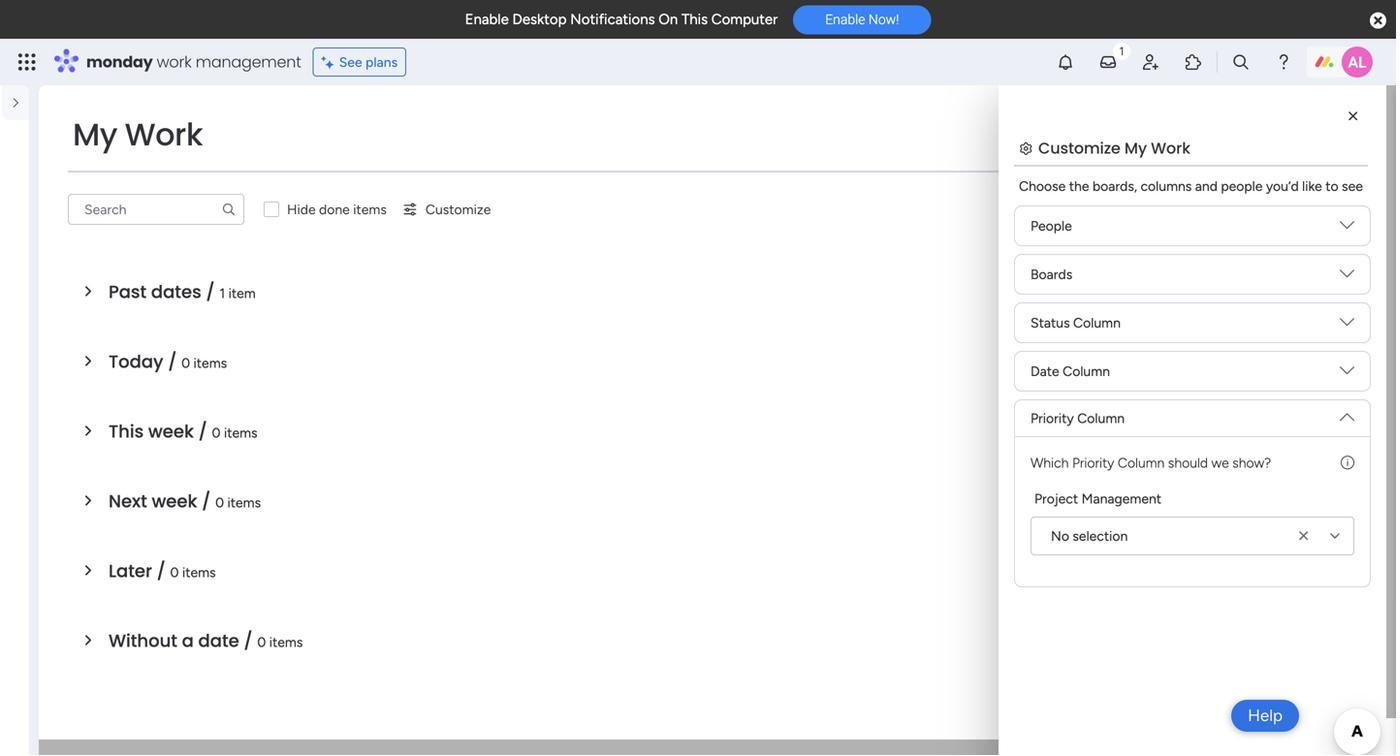 Task type: locate. For each thing, give the bounding box(es) containing it.
1 horizontal spatial enable
[[825, 11, 865, 27]]

choose the boards, columns and people you'd like to see
[[1019, 178, 1363, 194]]

status column
[[1031, 315, 1121, 331]]

my
[[73, 113, 117, 156], [1125, 137, 1147, 159]]

column down date column
[[1077, 410, 1125, 427]]

priority up which
[[1031, 410, 1074, 427]]

boards
[[1031, 266, 1073, 283]]

lottie animation image
[[0, 667, 29, 755]]

columns
[[1141, 178, 1192, 194]]

/ up next week / 0 items
[[198, 419, 207, 444]]

priority up project management
[[1072, 455, 1114, 471]]

0 vertical spatial customize
[[1038, 137, 1121, 159]]

/
[[206, 280, 215, 304], [168, 350, 177, 374], [198, 419, 207, 444], [202, 489, 211, 514], [157, 559, 166, 584], [244, 629, 253, 654]]

done
[[319, 201, 350, 218]]

this right on
[[682, 11, 708, 28]]

None search field
[[68, 194, 244, 225]]

my down monday on the top left of the page
[[73, 113, 117, 156]]

3 dapulse dropdown down arrow image from the top
[[1340, 402, 1355, 424]]

help
[[1248, 706, 1283, 726]]

1 enable from the left
[[465, 11, 509, 28]]

0
[[181, 355, 190, 371], [212, 425, 221, 441], [215, 495, 224, 511], [170, 564, 179, 581], [257, 634, 266, 651]]

this
[[682, 11, 708, 28], [109, 419, 144, 444]]

today
[[109, 350, 163, 374]]

date column
[[1031, 363, 1110, 380]]

0 vertical spatial dapulse dropdown down arrow image
[[1340, 218, 1355, 240]]

enable left now!
[[825, 11, 865, 27]]

1 dapulse dropdown down arrow image from the top
[[1340, 218, 1355, 240]]

items inside 'today / 0 items'
[[193, 355, 227, 371]]

enable inside enable now! button
[[825, 11, 865, 27]]

dapulse dropdown down arrow image for which priority column should we show?
[[1340, 402, 1355, 424]]

items up next week / 0 items
[[224, 425, 257, 441]]

0 horizontal spatial enable
[[465, 11, 509, 28]]

/ right 'today'
[[168, 350, 177, 374]]

work up columns
[[1151, 137, 1191, 159]]

2 dapulse dropdown down arrow image from the top
[[1340, 364, 1355, 385]]

computer
[[711, 11, 778, 28]]

items down "this week / 0 items"
[[227, 495, 261, 511]]

priority column
[[1031, 410, 1125, 427]]

workspace options image
[[14, 192, 33, 212]]

today / 0 items
[[109, 350, 227, 374]]

0 right date on the bottom
[[257, 634, 266, 651]]

items right date on the bottom
[[269, 634, 303, 651]]

0 vertical spatial this
[[682, 11, 708, 28]]

0 up next week / 0 items
[[212, 425, 221, 441]]

2 enable from the left
[[825, 11, 865, 27]]

project
[[1035, 491, 1078, 507]]

priority
[[1031, 410, 1074, 427], [1072, 455, 1114, 471]]

items right later
[[182, 564, 216, 581]]

column
[[1073, 315, 1121, 331], [1063, 363, 1110, 380], [1077, 410, 1125, 427], [1118, 455, 1165, 471]]

0 vertical spatial week
[[148, 419, 194, 444]]

show?
[[1233, 455, 1271, 471]]

0 horizontal spatial this
[[109, 419, 144, 444]]

hide
[[287, 201, 316, 218]]

monday
[[86, 51, 153, 73]]

items inside "this week / 0 items"
[[224, 425, 257, 441]]

v2 info image
[[1341, 453, 1355, 473]]

my inside 'main content'
[[1125, 137, 1147, 159]]

2 vertical spatial dapulse dropdown down arrow image
[[1340, 402, 1355, 424]]

1 horizontal spatial my
[[1125, 137, 1147, 159]]

see
[[1342, 178, 1363, 194]]

0 right later
[[170, 564, 179, 581]]

enable
[[465, 11, 509, 28], [825, 11, 865, 27]]

1 vertical spatial week
[[152, 489, 197, 514]]

see plans button
[[313, 48, 406, 77]]

enable desktop notifications on this computer
[[465, 11, 778, 28]]

customize my work
[[1038, 137, 1191, 159]]

main content
[[39, 85, 1396, 755]]

week
[[148, 419, 194, 444], [152, 489, 197, 514]]

1
[[219, 285, 225, 302]]

this up next
[[109, 419, 144, 444]]

1 vertical spatial customize
[[426, 201, 491, 218]]

column for priority column
[[1077, 410, 1125, 427]]

column right status
[[1073, 315, 1121, 331]]

select product image
[[17, 52, 37, 72]]

0 vertical spatial dapulse dropdown down arrow image
[[1340, 315, 1355, 337]]

main content containing past dates /
[[39, 85, 1396, 755]]

past
[[109, 280, 147, 304]]

status
[[1031, 315, 1070, 331]]

dates
[[151, 280, 201, 304]]

0 inside "this week / 0 items"
[[212, 425, 221, 441]]

0 horizontal spatial work
[[125, 113, 203, 156]]

work down work
[[125, 113, 203, 156]]

2 dapulse dropdown down arrow image from the top
[[1340, 267, 1355, 288]]

apple lee image
[[1342, 47, 1373, 78]]

customize inside button
[[426, 201, 491, 218]]

column for status column
[[1073, 315, 1121, 331]]

on
[[659, 11, 678, 28]]

my up boards,
[[1125, 137, 1147, 159]]

people
[[1221, 178, 1263, 194]]

dapulse dropdown down arrow image
[[1340, 218, 1355, 240], [1340, 267, 1355, 288], [1340, 402, 1355, 424]]

week down 'today / 0 items'
[[148, 419, 194, 444]]

a
[[182, 629, 194, 654]]

desktop
[[512, 11, 567, 28]]

1 horizontal spatial this
[[682, 11, 708, 28]]

no selection
[[1051, 528, 1128, 544]]

now!
[[869, 11, 899, 27]]

week right next
[[152, 489, 197, 514]]

customize
[[1038, 137, 1121, 159], [426, 201, 491, 218]]

items inside next week / 0 items
[[227, 495, 261, 511]]

without
[[109, 629, 177, 654]]

dapulse dropdown down arrow image
[[1340, 315, 1355, 337], [1340, 364, 1355, 385]]

to
[[1326, 178, 1339, 194]]

0 vertical spatial priority
[[1031, 410, 1074, 427]]

0 down "this week / 0 items"
[[215, 495, 224, 511]]

items down 1
[[193, 355, 227, 371]]

1 horizontal spatial customize
[[1038, 137, 1121, 159]]

0 horizontal spatial customize
[[426, 201, 491, 218]]

1 vertical spatial dapulse dropdown down arrow image
[[1340, 364, 1355, 385]]

1 vertical spatial dapulse dropdown down arrow image
[[1340, 267, 1355, 288]]

should
[[1168, 455, 1208, 471]]

work
[[125, 113, 203, 156], [1151, 137, 1191, 159]]

column right date
[[1063, 363, 1110, 380]]

dapulse dropdown down arrow image for date column
[[1340, 364, 1355, 385]]

1 dapulse dropdown down arrow image from the top
[[1340, 315, 1355, 337]]

0 inside without a date / 0 items
[[257, 634, 266, 651]]

we
[[1212, 455, 1229, 471]]

0 right 'today'
[[181, 355, 190, 371]]

later / 0 items
[[109, 559, 216, 584]]

later
[[109, 559, 152, 584]]

enable left desktop
[[465, 11, 509, 28]]

column for date column
[[1063, 363, 1110, 380]]

items right done
[[353, 201, 387, 218]]

items
[[353, 201, 387, 218], [193, 355, 227, 371], [224, 425, 257, 441], [227, 495, 261, 511], [182, 564, 216, 581], [269, 634, 303, 651]]

1 vertical spatial priority
[[1072, 455, 1114, 471]]

date
[[1031, 363, 1059, 380]]



Task type: describe. For each thing, give the bounding box(es) containing it.
0 horizontal spatial my
[[73, 113, 117, 156]]

this week / 0 items
[[109, 419, 257, 444]]

help image
[[1274, 52, 1293, 72]]

customize for customize my work
[[1038, 137, 1121, 159]]

monday work management
[[86, 51, 301, 73]]

see
[[339, 54, 362, 70]]

help button
[[1232, 700, 1299, 732]]

choose
[[1019, 178, 1066, 194]]

customize for customize
[[426, 201, 491, 218]]

apps image
[[1184, 52, 1203, 72]]

boards,
[[1093, 178, 1137, 194]]

past dates / 1 item
[[109, 280, 256, 304]]

Filter dashboard by text search field
[[68, 194, 244, 225]]

1 image
[[1113, 40, 1131, 62]]

items inside later / 0 items
[[182, 564, 216, 581]]

notifications
[[570, 11, 655, 28]]

items inside without a date / 0 items
[[269, 634, 303, 651]]

inbox image
[[1099, 52, 1118, 72]]

dapulse close image
[[1370, 11, 1387, 31]]

people
[[1031, 218, 1072, 234]]

the
[[1069, 178, 1089, 194]]

date
[[198, 629, 239, 654]]

enable for enable now!
[[825, 11, 865, 27]]

which
[[1031, 455, 1069, 471]]

0 inside 'today / 0 items'
[[181, 355, 190, 371]]

like
[[1302, 178, 1322, 194]]

dapulse dropdown down arrow image for boards
[[1340, 218, 1355, 240]]

enable now!
[[825, 11, 899, 27]]

item
[[228, 285, 256, 302]]

/ left 1
[[206, 280, 215, 304]]

work
[[157, 51, 192, 73]]

customize button
[[395, 194, 499, 225]]

which priority column should we show?
[[1031, 455, 1271, 471]]

search everything image
[[1231, 52, 1251, 72]]

next week / 0 items
[[109, 489, 261, 514]]

dapulse dropdown down arrow image for status column
[[1340, 315, 1355, 337]]

project management heading
[[1035, 489, 1162, 509]]

next
[[109, 489, 147, 514]]

management
[[1082, 491, 1162, 507]]

lottie animation element
[[0, 667, 29, 755]]

without a date / 0 items
[[109, 629, 303, 654]]

1 horizontal spatial work
[[1151, 137, 1191, 159]]

my work
[[73, 113, 203, 156]]

hide done items
[[287, 201, 387, 218]]

project management group
[[1031, 489, 1355, 556]]

management
[[196, 51, 301, 73]]

and
[[1195, 178, 1218, 194]]

selection
[[1073, 528, 1128, 544]]

enable now! button
[[793, 5, 931, 34]]

see plans
[[339, 54, 398, 70]]

week for next
[[152, 489, 197, 514]]

0 inside next week / 0 items
[[215, 495, 224, 511]]

no
[[1051, 528, 1069, 544]]

project management
[[1035, 491, 1162, 507]]

/ right later
[[157, 559, 166, 584]]

/ down "this week / 0 items"
[[202, 489, 211, 514]]

column up management
[[1118, 455, 1165, 471]]

week for this
[[148, 419, 194, 444]]

enable for enable desktop notifications on this computer
[[465, 11, 509, 28]]

/ right date on the bottom
[[244, 629, 253, 654]]

1 vertical spatial this
[[109, 419, 144, 444]]

invite members image
[[1141, 52, 1161, 72]]

0 inside later / 0 items
[[170, 564, 179, 581]]

you'd
[[1266, 178, 1299, 194]]

plans
[[366, 54, 398, 70]]

notifications image
[[1056, 52, 1075, 72]]

search image
[[221, 202, 237, 217]]



Task type: vqa. For each thing, say whether or not it's contained in the screenshot.
rightmost Customize
yes



